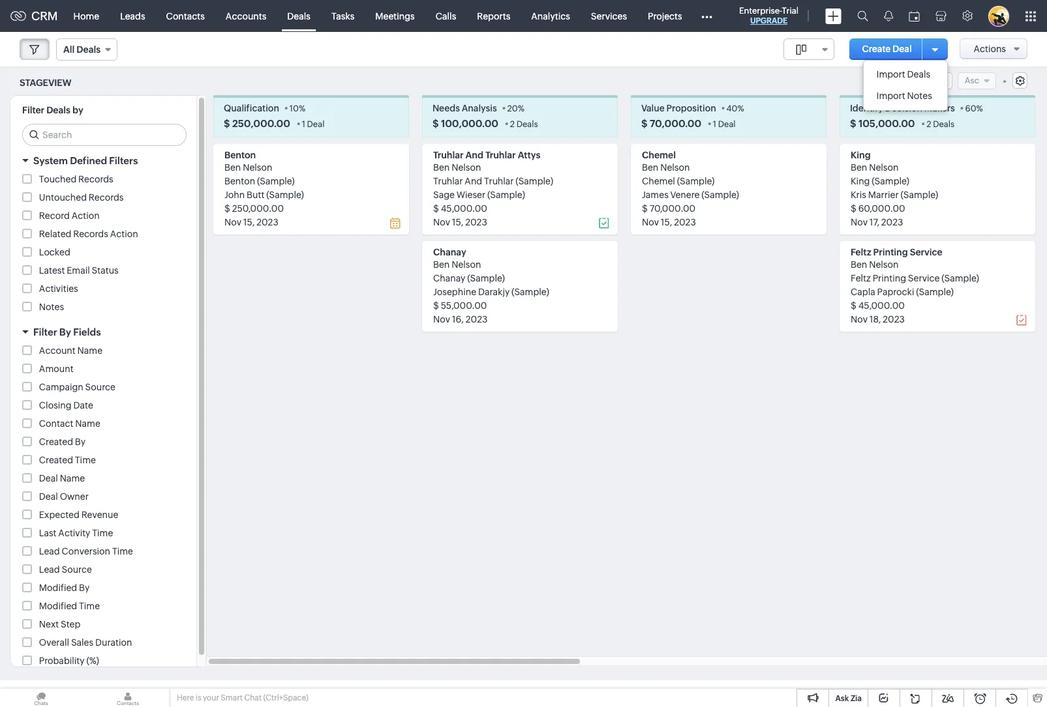 Task type: locate. For each thing, give the bounding box(es) containing it.
filter by fields button
[[10, 321, 196, 344]]

55,000.00
[[441, 301, 487, 311]]

sort
[[871, 76, 889, 86]]

created for created time
[[39, 456, 73, 466]]

2023 inside feltz printing service ben nelson feltz printing service (sample) capla paprocki (sample) $ 45,000.00 nov 18, 2023
[[883, 315, 905, 325]]

4 % from the left
[[976, 104, 983, 114]]

1 vertical spatial name
[[75, 419, 100, 430]]

projects
[[648, 11, 682, 21]]

created for created by
[[39, 437, 73, 448]]

contact name
[[39, 419, 100, 430]]

filter inside dropdown button
[[33, 327, 57, 338]]

lead conversion time
[[39, 547, 133, 557]]

2 deals for 105,000.00
[[927, 120, 955, 129]]

ben inside chemel ben nelson chemel (sample) james venere (sample) $ 70,000.00 nov 15, 2023
[[642, 163, 659, 173]]

2023 down 60,000.00 at the top right of the page
[[881, 217, 903, 228]]

1 vertical spatial records
[[89, 193, 124, 203]]

nelson inside benton ben nelson benton (sample) john butt (sample) $ 250,000.00 nov 15, 2023
[[243, 163, 272, 173]]

(sample) down benton (sample) "link"
[[266, 190, 304, 200]]

0 vertical spatial benton
[[224, 150, 256, 161]]

2 feltz from the top
[[851, 274, 871, 284]]

1 vertical spatial action
[[110, 229, 138, 240]]

nelson inside chemel ben nelson chemel (sample) james venere (sample) $ 70,000.00 nov 15, 2023
[[660, 163, 690, 173]]

filter up the account
[[33, 327, 57, 338]]

service up feltz printing service (sample) link
[[910, 247, 943, 258]]

fields
[[73, 327, 101, 338]]

ben up capla
[[851, 260, 867, 270]]

nelson up chemel (sample) link
[[660, 163, 690, 173]]

records down touched records at the top
[[89, 193, 124, 203]]

touched records
[[39, 174, 113, 185]]

sort by
[[871, 76, 901, 86]]

next
[[39, 620, 59, 630]]

2023 down venere
[[674, 217, 696, 228]]

calls link
[[425, 0, 467, 32]]

filter for filter by fields
[[33, 327, 57, 338]]

$ 100,000.00
[[433, 118, 499, 129]]

import notes
[[877, 91, 932, 101]]

and down 100,000.00
[[466, 150, 483, 161]]

0 vertical spatial lead
[[39, 547, 60, 557]]

ben inside king ben nelson king (sample) kris marrier (sample) $ 60,000.00 nov 17, 2023
[[851, 163, 867, 173]]

% for $ 70,000.00
[[738, 104, 744, 114]]

printing down 17,
[[873, 247, 908, 258]]

deals right all
[[77, 44, 101, 55]]

nelson
[[243, 163, 272, 173], [452, 163, 481, 173], [660, 163, 690, 173], [869, 163, 899, 173], [452, 260, 481, 270], [869, 260, 899, 270]]

by for filter
[[59, 327, 71, 338]]

modified
[[39, 583, 77, 594], [39, 602, 77, 612]]

nov left 17,
[[851, 217, 868, 228]]

identify decision makers
[[850, 103, 955, 114]]

$ inside truhlar and truhlar attys ben nelson truhlar and truhlar (sample) sage wieser (sample) $ 45,000.00 nov 15, 2023
[[433, 204, 439, 214]]

1 deal down 40
[[713, 120, 736, 129]]

1 250,000.00 from the top
[[232, 118, 290, 129]]

2023 right "18,"
[[883, 315, 905, 325]]

$ down josephine
[[433, 301, 439, 311]]

create menu element
[[818, 0, 849, 32]]

1 deal for $ 250,000.00
[[302, 120, 325, 129]]

0 vertical spatial and
[[466, 150, 483, 161]]

qualification
[[224, 103, 279, 114]]

1 horizontal spatial 15,
[[452, 217, 463, 228]]

chemel up chemel (sample) link
[[642, 150, 676, 161]]

0 horizontal spatial 2 deals
[[510, 120, 538, 129]]

source for lead source
[[62, 565, 92, 576]]

by down 'contact name'
[[75, 437, 86, 448]]

king (sample) link
[[851, 176, 910, 187]]

ben
[[224, 163, 241, 173], [433, 163, 450, 173], [642, 163, 659, 173], [851, 163, 867, 173], [433, 260, 450, 270], [851, 260, 867, 270]]

0 vertical spatial source
[[85, 383, 115, 393]]

nov for chemel ben nelson chemel (sample) james venere (sample) $ 70,000.00 nov 15, 2023
[[642, 217, 659, 228]]

2023 down 55,000.00
[[466, 315, 488, 325]]

feltz up capla
[[851, 274, 871, 284]]

1 import from the top
[[877, 69, 905, 80]]

0 vertical spatial notes
[[907, 91, 932, 101]]

records for untouched
[[89, 193, 124, 203]]

name down date
[[75, 419, 100, 430]]

action up related records action
[[72, 211, 100, 221]]

1 15, from the left
[[243, 217, 255, 228]]

by right sort
[[891, 76, 901, 86]]

nelson inside king ben nelson king (sample) kris marrier (sample) $ 60,000.00 nov 17, 2023
[[869, 163, 899, 173]]

2 horizontal spatial 15,
[[661, 217, 672, 228]]

45,000.00 inside feltz printing service ben nelson feltz printing service (sample) capla paprocki (sample) $ 45,000.00 nov 18, 2023
[[858, 301, 905, 311]]

here is your smart chat (ctrl+space)
[[177, 694, 308, 703]]

import deals link
[[864, 64, 947, 85]]

deals inside field
[[77, 44, 101, 55]]

2 created from the top
[[39, 456, 73, 466]]

1 horizontal spatial 2 deals
[[927, 120, 955, 129]]

ben for chanay ben nelson chanay (sample) josephine darakjy (sample) $ 55,000.00 nov 16, 2023
[[433, 260, 450, 270]]

source up date
[[85, 383, 115, 393]]

0 horizontal spatial 45,000.00
[[441, 204, 487, 214]]

time right conversion at the left of the page
[[112, 547, 133, 557]]

notes down "activities"
[[39, 302, 64, 313]]

3 15, from the left
[[661, 217, 672, 228]]

feltz printing service ben nelson feltz printing service (sample) capla paprocki (sample) $ 45,000.00 nov 18, 2023
[[851, 247, 979, 325]]

account
[[39, 346, 75, 356]]

modified up next step
[[39, 602, 77, 612]]

$ down the kris
[[851, 204, 857, 214]]

15, inside chemel ben nelson chemel (sample) james venere (sample) $ 70,000.00 nov 15, 2023
[[661, 217, 672, 228]]

2 import from the top
[[877, 91, 905, 101]]

17,
[[870, 217, 879, 228]]

truhlar down $ 100,000.00
[[433, 150, 464, 161]]

signals element
[[876, 0, 901, 32]]

analytics
[[531, 11, 570, 21]]

2 deals for 100,000.00
[[510, 120, 538, 129]]

$ down 'john'
[[224, 204, 230, 214]]

truhlar up truhlar and truhlar (sample) link
[[485, 150, 516, 161]]

250,000.00 down butt
[[232, 204, 284, 214]]

deal owner
[[39, 492, 89, 503]]

closing
[[39, 401, 72, 411]]

None field
[[783, 38, 834, 60], [907, 72, 952, 90], [907, 72, 952, 90]]

1 lead from the top
[[39, 547, 60, 557]]

2 1 from the left
[[713, 120, 716, 129]]

0 vertical spatial king
[[851, 150, 871, 161]]

1 vertical spatial benton
[[224, 176, 255, 187]]

2 deals down 20 %
[[510, 120, 538, 129]]

none field size
[[783, 38, 834, 60]]

nov left "18,"
[[851, 315, 868, 325]]

calendar image
[[909, 11, 920, 21]]

0 vertical spatial chanay
[[433, 247, 466, 258]]

2 lead from the top
[[39, 565, 60, 576]]

60
[[965, 104, 976, 114]]

Search text field
[[23, 125, 186, 146]]

action up status at the left of page
[[110, 229, 138, 240]]

0 vertical spatial 45,000.00
[[441, 204, 487, 214]]

15, down wieser on the top left of the page
[[452, 217, 463, 228]]

0 vertical spatial modified
[[39, 583, 77, 594]]

45,000.00 up "18,"
[[858, 301, 905, 311]]

1 vertical spatial chemel
[[642, 176, 675, 187]]

wieser
[[457, 190, 486, 200]]

(ctrl+space)
[[263, 694, 308, 703]]

attys
[[518, 150, 540, 161]]

nelson down "truhlar and truhlar attys" link
[[452, 163, 481, 173]]

2023 inside chemel ben nelson chemel (sample) james venere (sample) $ 70,000.00 nov 15, 2023
[[674, 217, 696, 228]]

chemel link
[[642, 150, 676, 161]]

1 vertical spatial 250,000.00
[[232, 204, 284, 214]]

import deals
[[877, 69, 931, 80]]

create
[[862, 44, 891, 54]]

nov inside king ben nelson king (sample) kris marrier (sample) $ 60,000.00 nov 17, 2023
[[851, 217, 868, 228]]

3 % from the left
[[738, 104, 744, 114]]

probability (%)
[[39, 657, 99, 667]]

2
[[510, 120, 515, 129], [927, 120, 931, 129]]

(sample) down feltz printing service (sample) link
[[916, 287, 954, 298]]

45,000.00 down wieser on the top left of the page
[[441, 204, 487, 214]]

0 horizontal spatial 15,
[[243, 217, 255, 228]]

nov for king ben nelson king (sample) kris marrier (sample) $ 60,000.00 nov 17, 2023
[[851, 217, 868, 228]]

nov inside chemel ben nelson chemel (sample) james venere (sample) $ 70,000.00 nov 15, 2023
[[642, 217, 659, 228]]

70,000.00 down "value proposition"
[[650, 118, 701, 129]]

time down the revenue
[[92, 529, 113, 539]]

All Deals field
[[56, 38, 118, 61]]

source down conversion at the left of the page
[[62, 565, 92, 576]]

by for sort
[[891, 76, 901, 86]]

2 vertical spatial name
[[60, 474, 85, 484]]

records down 'record action'
[[73, 229, 108, 240]]

2 2 from the left
[[927, 120, 931, 129]]

$ inside king ben nelson king (sample) kris marrier (sample) $ 60,000.00 nov 17, 2023
[[851, 204, 857, 214]]

ben up sage
[[433, 163, 450, 173]]

(%)
[[86, 657, 99, 667]]

nelson for chanay ben nelson chanay (sample) josephine darakjy (sample) $ 55,000.00 nov 16, 2023
[[452, 260, 481, 270]]

% for $ 100,000.00
[[518, 104, 525, 114]]

18,
[[870, 315, 881, 325]]

2 % from the left
[[518, 104, 525, 114]]

$ down 'needs'
[[433, 118, 439, 129]]

by inside dropdown button
[[59, 327, 71, 338]]

2023 inside benton ben nelson benton (sample) john butt (sample) $ 250,000.00 nov 15, 2023
[[257, 217, 279, 228]]

1 vertical spatial notes
[[39, 302, 64, 313]]

service up capla paprocki (sample) link
[[908, 274, 940, 284]]

nov down james
[[642, 217, 659, 228]]

1 down 'proposition'
[[713, 120, 716, 129]]

expected
[[39, 510, 79, 521]]

0 vertical spatial created
[[39, 437, 73, 448]]

chats image
[[0, 690, 82, 708]]

0 vertical spatial feltz
[[851, 247, 871, 258]]

truhlar
[[433, 150, 464, 161], [485, 150, 516, 161], [433, 176, 463, 187], [484, 176, 514, 187]]

king up the king (sample) "link"
[[851, 150, 871, 161]]

ben down benton link
[[224, 163, 241, 173]]

2023 inside king ben nelson king (sample) kris marrier (sample) $ 60,000.00 nov 17, 2023
[[881, 217, 903, 228]]

deals up the import notes link
[[907, 69, 931, 80]]

$ inside chemel ben nelson chemel (sample) james venere (sample) $ 70,000.00 nov 15, 2023
[[642, 204, 648, 214]]

contacts
[[166, 11, 205, 21]]

2 15, from the left
[[452, 217, 463, 228]]

$ 70,000.00
[[641, 118, 701, 129]]

0 horizontal spatial 1
[[302, 120, 305, 129]]

deals left by
[[46, 105, 70, 116]]

lead for lead conversion time
[[39, 547, 60, 557]]

nov inside benton ben nelson benton (sample) john butt (sample) $ 250,000.00 nov 15, 2023
[[224, 217, 241, 228]]

% right makers
[[976, 104, 983, 114]]

notes up decision
[[907, 91, 932, 101]]

%
[[299, 104, 305, 114], [518, 104, 525, 114], [738, 104, 744, 114], [976, 104, 983, 114]]

2 benton from the top
[[224, 176, 255, 187]]

0 horizontal spatial 2
[[510, 120, 515, 129]]

2 down makers
[[927, 120, 931, 129]]

1 vertical spatial modified
[[39, 602, 77, 612]]

15,
[[243, 217, 255, 228], [452, 217, 463, 228], [661, 217, 672, 228]]

1 vertical spatial created
[[39, 456, 73, 466]]

1 2 from the left
[[510, 120, 515, 129]]

1 vertical spatial printing
[[873, 274, 906, 284]]

1 horizontal spatial 2
[[927, 120, 931, 129]]

1 modified from the top
[[39, 583, 77, 594]]

step
[[61, 620, 80, 630]]

butt
[[247, 190, 264, 200]]

chanay
[[433, 247, 466, 258], [433, 274, 465, 284]]

0 vertical spatial records
[[78, 174, 113, 185]]

1 vertical spatial 45,000.00
[[858, 301, 905, 311]]

name for deal name
[[60, 474, 85, 484]]

15, inside benton ben nelson benton (sample) john butt (sample) $ 250,000.00 nov 15, 2023
[[243, 217, 255, 228]]

2 modified from the top
[[39, 602, 77, 612]]

duration
[[95, 638, 132, 649]]

$ 250,000.00
[[224, 118, 290, 129]]

james venere (sample) link
[[642, 190, 739, 200]]

nelson inside chanay ben nelson chanay (sample) josephine darakjy (sample) $ 55,000.00 nov 16, 2023
[[452, 260, 481, 270]]

related records action
[[39, 229, 138, 240]]

status
[[92, 266, 119, 276]]

1 vertical spatial king
[[851, 176, 870, 187]]

2023 for benton ben nelson benton (sample) john butt (sample) $ 250,000.00 nov 15, 2023
[[257, 217, 279, 228]]

account name
[[39, 346, 102, 356]]

0 horizontal spatial 1 deal
[[302, 120, 325, 129]]

feltz printing service link
[[851, 247, 943, 258]]

by
[[72, 105, 83, 116]]

1 % from the left
[[299, 104, 305, 114]]

benton
[[224, 150, 256, 161], [224, 176, 255, 187]]

0 vertical spatial chemel
[[642, 150, 676, 161]]

campaign
[[39, 383, 83, 393]]

1 2 deals from the left
[[510, 120, 538, 129]]

1 vertical spatial source
[[62, 565, 92, 576]]

1 vertical spatial import
[[877, 91, 905, 101]]

1 vertical spatial 70,000.00
[[650, 204, 696, 214]]

lead down "last"
[[39, 547, 60, 557]]

2023 for chemel ben nelson chemel (sample) james venere (sample) $ 70,000.00 nov 15, 2023
[[674, 217, 696, 228]]

1 horizontal spatial notes
[[907, 91, 932, 101]]

0 vertical spatial 250,000.00
[[232, 118, 290, 129]]

import down sort by
[[877, 91, 905, 101]]

1 vertical spatial service
[[908, 274, 940, 284]]

% right 'proposition'
[[738, 104, 744, 114]]

printing up paprocki
[[873, 274, 906, 284]]

by for created
[[75, 437, 86, 448]]

ben down chemel link
[[642, 163, 659, 173]]

$ down sage
[[433, 204, 439, 214]]

2 250,000.00 from the top
[[232, 204, 284, 214]]

king ben nelson king (sample) kris marrier (sample) $ 60,000.00 nov 17, 2023
[[851, 150, 938, 228]]

1 1 deal from the left
[[302, 120, 325, 129]]

1 1 from the left
[[302, 120, 305, 129]]

campaign source
[[39, 383, 115, 393]]

deal inside button
[[893, 44, 912, 54]]

1 vertical spatial filter
[[33, 327, 57, 338]]

1 horizontal spatial 45,000.00
[[858, 301, 905, 311]]

ben for benton ben nelson benton (sample) john butt (sample) $ 250,000.00 nov 15, 2023
[[224, 163, 241, 173]]

0 vertical spatial action
[[72, 211, 100, 221]]

name for contact name
[[75, 419, 100, 430]]

chemel
[[642, 150, 676, 161], [642, 176, 675, 187]]

250,000.00 down qualification
[[232, 118, 290, 129]]

nov for chanay ben nelson chanay (sample) josephine darakjy (sample) $ 55,000.00 nov 16, 2023
[[433, 315, 450, 325]]

deals down makers
[[933, 120, 955, 129]]

chanay (sample) link
[[433, 274, 505, 284]]

0 vertical spatial 70,000.00
[[650, 118, 701, 129]]

1 for 250,000.00
[[302, 120, 305, 129]]

and up wieser on the top left of the page
[[465, 176, 482, 187]]

overall sales duration
[[39, 638, 132, 649]]

45,000.00 inside truhlar and truhlar attys ben nelson truhlar and truhlar (sample) sage wieser (sample) $ 45,000.00 nov 15, 2023
[[441, 204, 487, 214]]

nov left 16,
[[433, 315, 450, 325]]

nelson up benton (sample) "link"
[[243, 163, 272, 173]]

by up the account name
[[59, 327, 71, 338]]

filter down stageview
[[22, 105, 44, 116]]

0 vertical spatial import
[[877, 69, 905, 80]]

2 1 deal from the left
[[713, 120, 736, 129]]

nelson for king ben nelson king (sample) kris marrier (sample) $ 60,000.00 nov 17, 2023
[[869, 163, 899, 173]]

king up the kris
[[851, 176, 870, 187]]

2 deals down makers
[[927, 120, 955, 129]]

1 created from the top
[[39, 437, 73, 448]]

needs analysis
[[433, 103, 497, 114]]

% for $ 105,000.00
[[976, 104, 983, 114]]

name up the owner
[[60, 474, 85, 484]]

modified down the lead source
[[39, 583, 77, 594]]

% right analysis
[[518, 104, 525, 114]]

2 deals
[[510, 120, 538, 129], [927, 120, 955, 129]]

nov inside feltz printing service ben nelson feltz printing service (sample) capla paprocki (sample) $ 45,000.00 nov 18, 2023
[[851, 315, 868, 325]]

1 horizontal spatial 1
[[713, 120, 716, 129]]

untouched
[[39, 193, 87, 203]]

2023 down john butt (sample) link
[[257, 217, 279, 228]]

nelson inside truhlar and truhlar attys ben nelson truhlar and truhlar (sample) sage wieser (sample) $ 45,000.00 nov 15, 2023
[[452, 163, 481, 173]]

lead for lead source
[[39, 565, 60, 576]]

$ down qualification
[[224, 118, 230, 129]]

truhlar up sage wieser (sample) link
[[484, 176, 514, 187]]

1 vertical spatial and
[[465, 176, 482, 187]]

0 vertical spatial service
[[910, 247, 943, 258]]

chanay up josephine
[[433, 274, 465, 284]]

nelson for benton ben nelson benton (sample) john butt (sample) $ 250,000.00 nov 15, 2023
[[243, 163, 272, 173]]

tasks link
[[321, 0, 365, 32]]

1 vertical spatial chanay
[[433, 274, 465, 284]]

and
[[466, 150, 483, 161], [465, 176, 482, 187]]

nov inside chanay ben nelson chanay (sample) josephine darakjy (sample) $ 55,000.00 nov 16, 2023
[[433, 315, 450, 325]]

activity
[[58, 529, 90, 539]]

import for import notes
[[877, 91, 905, 101]]

probability
[[39, 657, 85, 667]]

feltz down 17,
[[851, 247, 871, 258]]

modified for modified time
[[39, 602, 77, 612]]

by up modified time
[[79, 583, 90, 594]]

profile image
[[988, 6, 1009, 26]]

ben inside chanay ben nelson chanay (sample) josephine darakjy (sample) $ 55,000.00 nov 16, 2023
[[433, 260, 450, 270]]

value proposition
[[641, 103, 716, 114]]

0 vertical spatial name
[[77, 346, 102, 356]]

250,000.00
[[232, 118, 290, 129], [232, 204, 284, 214]]

60,000.00
[[858, 204, 905, 214]]

1 vertical spatial lead
[[39, 565, 60, 576]]

1 down 10 %
[[302, 120, 305, 129]]

2 70,000.00 from the top
[[650, 204, 696, 214]]

chemel up james
[[642, 176, 675, 187]]

2 down 20
[[510, 120, 515, 129]]

crm
[[31, 9, 58, 23]]

nelson down feltz printing service link
[[869, 260, 899, 270]]

sales
[[71, 638, 93, 649]]

import up import notes
[[877, 69, 905, 80]]

2 vertical spatial records
[[73, 229, 108, 240]]

1 horizontal spatial action
[[110, 229, 138, 240]]

king link
[[851, 150, 871, 161]]

15, down james
[[661, 217, 672, 228]]

size image
[[796, 44, 806, 55]]

feltz printing service (sample) link
[[851, 274, 979, 284]]

2023 inside chanay ben nelson chanay (sample) josephine darakjy (sample) $ 55,000.00 nov 16, 2023
[[466, 315, 488, 325]]

ben inside benton ben nelson benton (sample) john butt (sample) $ 250,000.00 nov 15, 2023
[[224, 163, 241, 173]]

$ down james
[[642, 204, 648, 214]]

1 vertical spatial feltz
[[851, 274, 871, 284]]

nelson up chanay (sample) link
[[452, 260, 481, 270]]

search element
[[849, 0, 876, 32]]

1 deal down 10 %
[[302, 120, 325, 129]]

70,000.00 down venere
[[650, 204, 696, 214]]

2023 inside truhlar and truhlar attys ben nelson truhlar and truhlar (sample) sage wieser (sample) $ 45,000.00 nov 15, 2023
[[465, 217, 487, 228]]

2 2 deals from the left
[[927, 120, 955, 129]]

modified time
[[39, 602, 100, 612]]

2 for $ 105,000.00
[[927, 120, 931, 129]]

1 horizontal spatial 1 deal
[[713, 120, 736, 129]]

lead up modified by
[[39, 565, 60, 576]]

0 vertical spatial filter
[[22, 105, 44, 116]]



Task type: vqa. For each thing, say whether or not it's contained in the screenshot.
the Expected Revenue
yes



Task type: describe. For each thing, give the bounding box(es) containing it.
proposition
[[667, 103, 716, 114]]

josephine darakjy (sample) link
[[433, 287, 549, 298]]

1 feltz from the top
[[851, 247, 871, 258]]

$ 105,000.00
[[850, 118, 915, 129]]

record action
[[39, 211, 100, 221]]

$ inside benton ben nelson benton (sample) john butt (sample) $ 250,000.00 nov 15, 2023
[[224, 204, 230, 214]]

john
[[224, 190, 245, 200]]

1 deal for $ 70,000.00
[[713, 120, 736, 129]]

benton (sample) link
[[224, 176, 295, 187]]

deals down 20 %
[[517, 120, 538, 129]]

truhlar and truhlar attys link
[[433, 150, 540, 161]]

ben inside feltz printing service ben nelson feltz printing service (sample) capla paprocki (sample) $ 45,000.00 nov 18, 2023
[[851, 260, 867, 270]]

$ inside feltz printing service ben nelson feltz printing service (sample) capla paprocki (sample) $ 45,000.00 nov 18, 2023
[[851, 301, 857, 311]]

contacts image
[[87, 690, 169, 708]]

(sample) right venere
[[702, 190, 739, 200]]

accounts link
[[215, 0, 277, 32]]

nelson inside feltz printing service ben nelson feltz printing service (sample) capla paprocki (sample) $ 45,000.00 nov 18, 2023
[[869, 260, 899, 270]]

system
[[33, 155, 68, 167]]

40 %
[[726, 104, 744, 114]]

untouched records
[[39, 193, 124, 203]]

1 chemel from the top
[[642, 150, 676, 161]]

% for $ 250,000.00
[[299, 104, 305, 114]]

accounts
[[226, 11, 266, 21]]

enterprise-
[[739, 6, 782, 16]]

next step
[[39, 620, 80, 630]]

deal name
[[39, 474, 85, 484]]

trial
[[782, 6, 799, 16]]

profile element
[[981, 0, 1017, 32]]

ben inside truhlar and truhlar attys ben nelson truhlar and truhlar (sample) sage wieser (sample) $ 45,000.00 nov 15, 2023
[[433, 163, 450, 173]]

filter deals by
[[22, 105, 83, 116]]

analysis
[[462, 103, 497, 114]]

revenue
[[81, 510, 118, 521]]

create menu image
[[825, 8, 842, 24]]

10
[[289, 104, 299, 114]]

deals link
[[277, 0, 321, 32]]

all
[[63, 44, 75, 55]]

2 king from the top
[[851, 176, 870, 187]]

last
[[39, 529, 56, 539]]

records for touched
[[78, 174, 113, 185]]

time up step
[[79, 602, 100, 612]]

your
[[203, 694, 219, 703]]

enterprise-trial upgrade
[[739, 6, 799, 25]]

reports link
[[467, 0, 521, 32]]

reports
[[477, 11, 510, 21]]

$ down value
[[641, 118, 648, 129]]

2 chemel from the top
[[642, 176, 675, 187]]

$ inside chanay ben nelson chanay (sample) josephine darakjy (sample) $ 55,000.00 nov 16, 2023
[[433, 301, 439, 311]]

20
[[507, 104, 518, 114]]

modified by
[[39, 583, 90, 594]]

name for account name
[[77, 346, 102, 356]]

here
[[177, 694, 194, 703]]

nov inside truhlar and truhlar attys ben nelson truhlar and truhlar (sample) sage wieser (sample) $ 45,000.00 nov 15, 2023
[[433, 217, 450, 228]]

search image
[[857, 10, 868, 22]]

source for campaign source
[[85, 383, 115, 393]]

2023 for chanay ben nelson chanay (sample) josephine darakjy (sample) $ 55,000.00 nov 16, 2023
[[466, 315, 488, 325]]

(sample) right the marrier
[[901, 190, 938, 200]]

import for import deals
[[877, 69, 905, 80]]

overall
[[39, 638, 69, 649]]

meetings
[[375, 11, 415, 21]]

calls
[[436, 11, 456, 21]]

james
[[642, 190, 669, 200]]

home link
[[63, 0, 110, 32]]

0 horizontal spatial action
[[72, 211, 100, 221]]

filters
[[109, 155, 138, 167]]

time down created by
[[75, 456, 96, 466]]

(sample) up kris marrier (sample) link
[[872, 176, 910, 187]]

darakjy
[[478, 287, 510, 298]]

1 chanay from the top
[[433, 247, 466, 258]]

smart
[[221, 694, 243, 703]]

Other Modules field
[[693, 6, 721, 26]]

leads
[[120, 11, 145, 21]]

2023 for king ben nelson king (sample) kris marrier (sample) $ 60,000.00 nov 17, 2023
[[881, 217, 903, 228]]

benton link
[[224, 150, 256, 161]]

ben for chemel ben nelson chemel (sample) james venere (sample) $ 70,000.00 nov 15, 2023
[[642, 163, 659, 173]]

makers
[[924, 103, 955, 114]]

chemel (sample) link
[[642, 176, 715, 187]]

15, for chemel ben nelson chemel (sample) james venere (sample) $ 70,000.00 nov 15, 2023
[[661, 217, 672, 228]]

truhlar and truhlar attys ben nelson truhlar and truhlar (sample) sage wieser (sample) $ 45,000.00 nov 15, 2023
[[433, 150, 553, 228]]

needs
[[433, 103, 460, 114]]

records for related
[[73, 229, 108, 240]]

created time
[[39, 456, 96, 466]]

250,000.00 inside benton ben nelson benton (sample) john butt (sample) $ 250,000.00 nov 15, 2023
[[232, 204, 284, 214]]

15, inside truhlar and truhlar attys ben nelson truhlar and truhlar (sample) sage wieser (sample) $ 45,000.00 nov 15, 2023
[[452, 217, 463, 228]]

truhlar up sage
[[433, 176, 463, 187]]

by for modified
[[79, 583, 90, 594]]

date
[[73, 401, 93, 411]]

nov for benton ben nelson benton (sample) john butt (sample) $ 250,000.00 nov 15, 2023
[[224, 217, 241, 228]]

created by
[[39, 437, 86, 448]]

create deal
[[862, 44, 912, 54]]

crm link
[[10, 9, 58, 23]]

import notes link
[[864, 85, 947, 107]]

(sample) up james venere (sample) link
[[677, 176, 715, 187]]

(sample) down attys
[[516, 176, 553, 187]]

nelson for chemel ben nelson chemel (sample) james venere (sample) $ 70,000.00 nov 15, 2023
[[660, 163, 690, 173]]

kris marrier (sample) link
[[851, 190, 938, 200]]

(sample) up capla paprocki (sample) link
[[942, 274, 979, 284]]

(sample) up josephine darakjy (sample) link
[[467, 274, 505, 284]]

70,000.00 inside chemel ben nelson chemel (sample) james venere (sample) $ 70,000.00 nov 15, 2023
[[650, 204, 696, 214]]

upgrade
[[750, 16, 788, 25]]

1 king from the top
[[851, 150, 871, 161]]

2 chanay from the top
[[433, 274, 465, 284]]

15, for benton ben nelson benton (sample) john butt (sample) $ 250,000.00 nov 15, 2023
[[243, 217, 255, 228]]

deal right $ 250,000.00
[[307, 120, 325, 129]]

lead source
[[39, 565, 92, 576]]

filter for filter deals by
[[22, 105, 44, 116]]

16,
[[452, 315, 464, 325]]

1 benton from the top
[[224, 150, 256, 161]]

signals image
[[884, 10, 893, 22]]

(sample) right darakjy
[[512, 287, 549, 298]]

0 horizontal spatial notes
[[39, 302, 64, 313]]

deal down 40
[[718, 120, 736, 129]]

actions
[[974, 44, 1006, 54]]

modified for modified by
[[39, 583, 77, 594]]

benton ben nelson benton (sample) john butt (sample) $ 250,000.00 nov 15, 2023
[[224, 150, 304, 228]]

deal up expected
[[39, 492, 58, 503]]

$ down identify
[[850, 118, 856, 129]]

60 %
[[965, 104, 983, 114]]

leads link
[[110, 0, 156, 32]]

2 for $ 100,000.00
[[510, 120, 515, 129]]

chanay ben nelson chanay (sample) josephine darakjy (sample) $ 55,000.00 nov 16, 2023
[[433, 247, 549, 325]]

activities
[[39, 284, 78, 294]]

10 %
[[289, 104, 305, 114]]

is
[[196, 694, 201, 703]]

decision
[[885, 103, 923, 114]]

deals left tasks link
[[287, 11, 311, 21]]

20 %
[[507, 104, 525, 114]]

home
[[73, 11, 99, 21]]

paprocki
[[877, 287, 914, 298]]

(sample) up john butt (sample) link
[[257, 176, 295, 187]]

expected revenue
[[39, 510, 118, 521]]

services
[[591, 11, 627, 21]]

chemel ben nelson chemel (sample) james venere (sample) $ 70,000.00 nov 15, 2023
[[642, 150, 739, 228]]

contacts link
[[156, 0, 215, 32]]

deal up deal owner
[[39, 474, 58, 484]]

capla
[[851, 287, 875, 298]]

ben for king ben nelson king (sample) kris marrier (sample) $ 60,000.00 nov 17, 2023
[[851, 163, 867, 173]]

(sample) down truhlar and truhlar (sample) link
[[487, 190, 525, 200]]

touched
[[39, 174, 77, 185]]

ask
[[835, 695, 849, 704]]

owner
[[60, 492, 89, 503]]

1 70,000.00 from the top
[[650, 118, 701, 129]]

0 vertical spatial printing
[[873, 247, 908, 258]]

amount
[[39, 364, 73, 375]]

capla paprocki (sample) link
[[851, 287, 954, 298]]

truhlar and truhlar (sample) link
[[433, 176, 553, 187]]

1 for 70,000.00
[[713, 120, 716, 129]]



